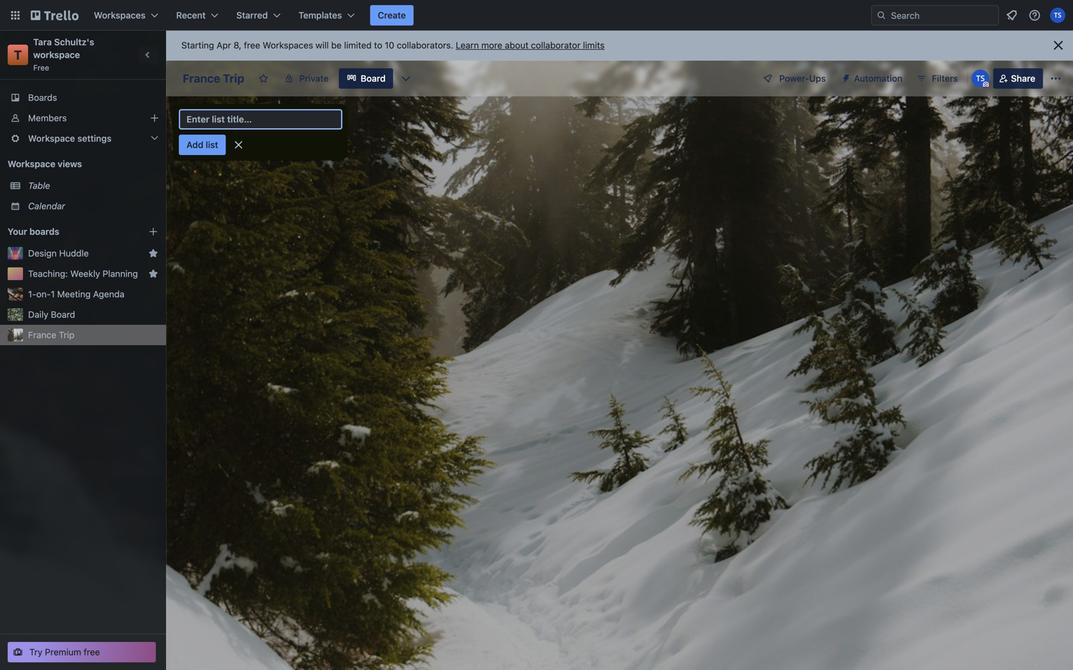 Task type: vqa. For each thing, say whether or not it's contained in the screenshot.
"Add" within Add anot link
no



Task type: locate. For each thing, give the bounding box(es) containing it.
schultz's
[[54, 37, 94, 47]]

0 horizontal spatial workspaces
[[94, 10, 146, 20]]

apr
[[217, 40, 231, 50]]

0 vertical spatial trip
[[223, 72, 244, 85]]

starred icon image for teaching: weekly planning
[[148, 269, 158, 279]]

teaching:
[[28, 269, 68, 279]]

workspace for workspace settings
[[28, 133, 75, 144]]

workspaces inside dropdown button
[[94, 10, 146, 20]]

calendar link
[[28, 200, 158, 213]]

add board image
[[148, 227, 158, 237]]

Enter list title… text field
[[179, 109, 342, 130]]

will
[[316, 40, 329, 50]]

france trip inside board name text box
[[183, 72, 244, 85]]

try premium free
[[29, 647, 100, 658]]

1 vertical spatial starred icon image
[[148, 269, 158, 279]]

france down the daily
[[28, 330, 56, 340]]

workspace inside 'dropdown button'
[[28, 133, 75, 144]]

france trip down daily board
[[28, 330, 74, 340]]

free
[[244, 40, 260, 50], [84, 647, 100, 658]]

starred
[[236, 10, 268, 20]]

free inside button
[[84, 647, 100, 658]]

power-ups
[[779, 73, 826, 84]]

open information menu image
[[1028, 9, 1041, 22]]

1
[[51, 289, 55, 300]]

workspace for workspace views
[[8, 159, 55, 169]]

starred icon image right the planning at the left of the page
[[148, 269, 158, 279]]

1 horizontal spatial workspaces
[[263, 40, 313, 50]]

1 vertical spatial workspace
[[8, 159, 55, 169]]

free right "premium"
[[84, 647, 100, 658]]

0 vertical spatial france
[[183, 72, 220, 85]]

board left customize views icon
[[361, 73, 386, 84]]

workspaces left will
[[263, 40, 313, 50]]

0 vertical spatial free
[[244, 40, 260, 50]]

1 vertical spatial france
[[28, 330, 56, 340]]

design huddle
[[28, 248, 89, 259]]

1 starred icon image from the top
[[148, 248, 158, 259]]

board
[[361, 73, 386, 84], [51, 309, 75, 320]]

add list
[[187, 140, 218, 150]]

back to home image
[[31, 5, 79, 26]]

starred icon image down add board image
[[148, 248, 158, 259]]

cancel list editing image
[[232, 139, 245, 151]]

workspace views
[[8, 159, 82, 169]]

workspaces
[[94, 10, 146, 20], [263, 40, 313, 50]]

1 horizontal spatial france trip
[[183, 72, 244, 85]]

0 vertical spatial france trip
[[183, 72, 244, 85]]

trip inside board name text box
[[223, 72, 244, 85]]

teaching: weekly planning
[[28, 269, 138, 279]]

power-
[[779, 73, 809, 84]]

star or unstar board image
[[258, 73, 269, 84]]

boards link
[[0, 88, 166, 108]]

france
[[183, 72, 220, 85], [28, 330, 56, 340]]

1 horizontal spatial france
[[183, 72, 220, 85]]

create button
[[370, 5, 414, 26]]

settings
[[77, 133, 111, 144]]

agenda
[[93, 289, 124, 300]]

free right the 8,
[[244, 40, 260, 50]]

workspace down members
[[28, 133, 75, 144]]

1 vertical spatial france trip
[[28, 330, 74, 340]]

tara schultz (taraschultz7) image
[[971, 70, 989, 88]]

show menu image
[[1049, 72, 1062, 85]]

daily board
[[28, 309, 75, 320]]

0 horizontal spatial free
[[84, 647, 100, 658]]

1 horizontal spatial board
[[361, 73, 386, 84]]

your
[[8, 226, 27, 237]]

france trip link
[[28, 329, 158, 342]]

workspace
[[28, 133, 75, 144], [8, 159, 55, 169]]

1-on-1 meeting agenda
[[28, 289, 124, 300]]

automation button
[[836, 68, 910, 89]]

0 horizontal spatial france trip
[[28, 330, 74, 340]]

templates
[[298, 10, 342, 20]]

starred icon image
[[148, 248, 158, 259], [148, 269, 158, 279]]

trip
[[223, 72, 244, 85], [59, 330, 74, 340]]

more
[[481, 40, 502, 50]]

collaborator
[[531, 40, 581, 50]]

1 vertical spatial free
[[84, 647, 100, 658]]

table link
[[28, 179, 158, 192]]

boards
[[29, 226, 59, 237]]

private button
[[276, 68, 336, 89]]

limits
[[583, 40, 605, 50]]

free
[[33, 63, 49, 72]]

1 vertical spatial board
[[51, 309, 75, 320]]

france down starting
[[183, 72, 220, 85]]

meeting
[[57, 289, 91, 300]]

0 vertical spatial starred icon image
[[148, 248, 158, 259]]

0 vertical spatial workspace
[[28, 133, 75, 144]]

board down 1
[[51, 309, 75, 320]]

trip down daily board
[[59, 330, 74, 340]]

filters
[[932, 73, 958, 84]]

your boards with 5 items element
[[8, 224, 129, 240]]

workspace up 'table' on the top left of page
[[8, 159, 55, 169]]

share
[[1011, 73, 1035, 84]]

2 starred icon image from the top
[[148, 269, 158, 279]]

daily board link
[[28, 308, 158, 321]]

france inside board name text box
[[183, 72, 220, 85]]

0 horizontal spatial trip
[[59, 330, 74, 340]]

france trip down apr
[[183, 72, 244, 85]]

1 vertical spatial trip
[[59, 330, 74, 340]]

1 horizontal spatial trip
[[223, 72, 244, 85]]

france trip
[[183, 72, 244, 85], [28, 330, 74, 340]]

t
[[14, 47, 22, 62]]

workspaces up workspace navigation collapse icon
[[94, 10, 146, 20]]

0 vertical spatial workspaces
[[94, 10, 146, 20]]

trip left star or unstar board image
[[223, 72, 244, 85]]

1-
[[28, 289, 36, 300]]

0 horizontal spatial board
[[51, 309, 75, 320]]

recent button
[[169, 5, 226, 26]]

0 horizontal spatial france
[[28, 330, 56, 340]]

starred button
[[229, 5, 288, 26]]



Task type: describe. For each thing, give the bounding box(es) containing it.
limited
[[344, 40, 372, 50]]

workspaces button
[[86, 5, 166, 26]]

calendar
[[28, 201, 65, 211]]

members link
[[0, 108, 166, 128]]

create
[[378, 10, 406, 20]]

tara
[[33, 37, 52, 47]]

learn
[[456, 40, 479, 50]]

to
[[374, 40, 382, 50]]

starred icon image for design huddle
[[148, 248, 158, 259]]

1-on-1 meeting agenda link
[[28, 288, 158, 301]]

this member is an admin of this board. image
[[983, 82, 989, 88]]

huddle
[[59, 248, 89, 259]]

workspace settings
[[28, 133, 111, 144]]

teaching: weekly planning button
[[28, 268, 143, 280]]

sm image
[[836, 68, 854, 86]]

ups
[[809, 73, 826, 84]]

design huddle button
[[28, 247, 143, 260]]

power-ups button
[[754, 68, 834, 89]]

daily
[[28, 309, 48, 320]]

planning
[[103, 269, 138, 279]]

views
[[58, 159, 82, 169]]

templates button
[[291, 5, 362, 26]]

weekly
[[70, 269, 100, 279]]

share button
[[993, 68, 1043, 89]]

workspace settings button
[[0, 128, 166, 149]]

workspace
[[33, 49, 80, 60]]

Search field
[[887, 6, 998, 25]]

starting apr 8, free workspaces will be limited to 10 collaborators. learn more about collaborator limits
[[181, 40, 605, 50]]

1 vertical spatial workspaces
[[263, 40, 313, 50]]

board link
[[339, 68, 393, 89]]

about
[[505, 40, 529, 50]]

list
[[206, 140, 218, 150]]

be
[[331, 40, 342, 50]]

0 vertical spatial board
[[361, 73, 386, 84]]

workspace navigation collapse icon image
[[139, 46, 157, 64]]

add
[[187, 140, 203, 150]]

starting
[[181, 40, 214, 50]]

10
[[385, 40, 394, 50]]

collaborators.
[[397, 40, 453, 50]]

tara schultz's workspace free
[[33, 37, 97, 72]]

Board name text field
[[176, 68, 251, 89]]

premium
[[45, 647, 81, 658]]

design
[[28, 248, 57, 259]]

tara schultz (taraschultz7) image
[[1050, 8, 1065, 23]]

on-
[[36, 289, 51, 300]]

try premium free button
[[8, 643, 156, 663]]

search image
[[876, 10, 887, 20]]

your boards
[[8, 226, 59, 237]]

try
[[29, 647, 42, 658]]

private
[[299, 73, 329, 84]]

t link
[[8, 45, 28, 65]]

1 horizontal spatial free
[[244, 40, 260, 50]]

learn more about collaborator limits link
[[456, 40, 605, 50]]

members
[[28, 113, 67, 123]]

0 notifications image
[[1004, 8, 1019, 23]]

primary element
[[0, 0, 1073, 31]]

automation
[[854, 73, 902, 84]]

tara schultz's workspace link
[[33, 37, 97, 60]]

add list button
[[179, 135, 226, 155]]

boards
[[28, 92, 57, 103]]

8,
[[234, 40, 241, 50]]

recent
[[176, 10, 206, 20]]

table
[[28, 180, 50, 191]]

filters button
[[913, 68, 962, 89]]

customize views image
[[400, 72, 412, 85]]



